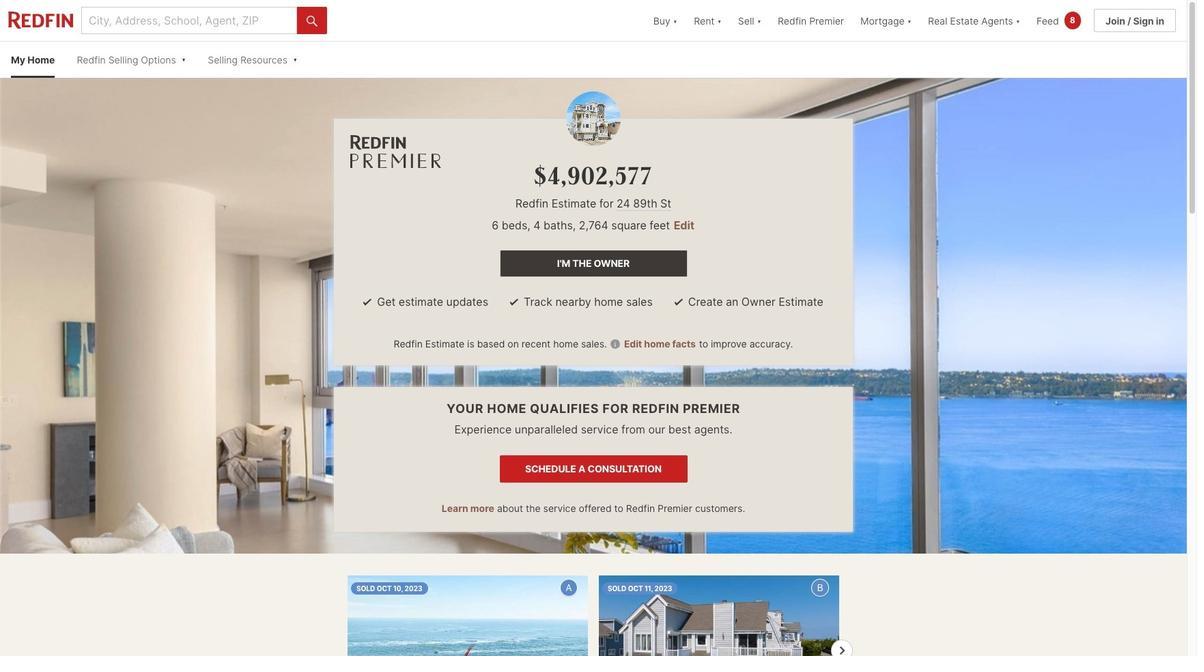 Task type: vqa. For each thing, say whether or not it's contained in the screenshot.
next icon
yes



Task type: describe. For each thing, give the bounding box(es) containing it.
photo of 83 e 25th st, avalon, nj 08202 image
[[599, 576, 839, 656]]

photo of 135 7th st, avalon, nj 08202 image
[[348, 576, 588, 656]]



Task type: locate. For each thing, give the bounding box(es) containing it.
premier logo image
[[350, 135, 441, 168]]

submit search image
[[307, 15, 318, 26]]

next image
[[838, 647, 847, 655]]

City, Address, School, Agent, ZIP search field
[[81, 7, 297, 34]]



